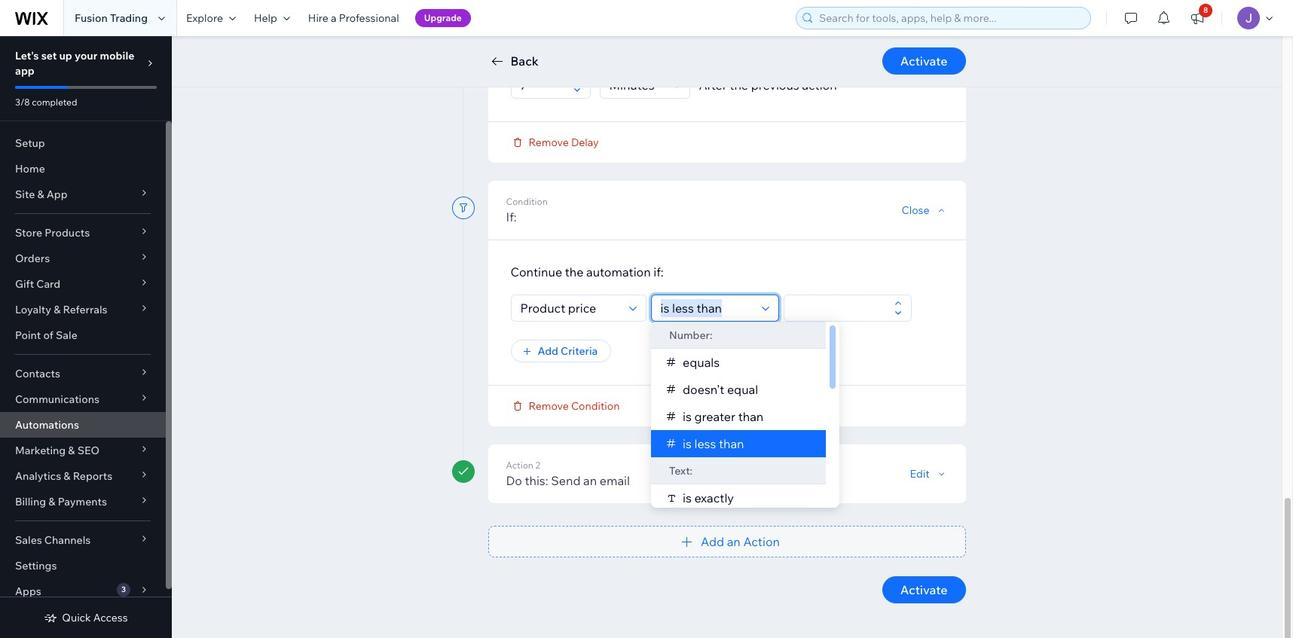 Task type: vqa. For each thing, say whether or not it's contained in the screenshot.
alert to the bottom
no



Task type: describe. For each thing, give the bounding box(es) containing it.
gift card button
[[0, 271, 166, 297]]

loyalty
[[15, 303, 51, 317]]

edit button
[[910, 467, 948, 481]]

0 vertical spatial action
[[728, 41, 763, 56]]

equals
[[683, 355, 720, 370]]

an inside 'button'
[[727, 534, 741, 549]]

app
[[47, 188, 68, 201]]

setup
[[15, 136, 45, 150]]

point
[[15, 329, 41, 342]]

do
[[506, 473, 522, 488]]

email
[[600, 473, 630, 488]]

sales
[[15, 534, 42, 547]]

remove delay button
[[511, 135, 599, 149]]

automations
[[15, 418, 79, 432]]

store products button
[[0, 220, 166, 246]]

gift card
[[15, 277, 60, 291]]

doesn't equal
[[683, 382, 758, 397]]

site & app
[[15, 188, 68, 201]]

0 horizontal spatial condition
[[506, 196, 548, 207]]

is less than
[[683, 436, 744, 451]]

app
[[15, 64, 35, 78]]

an inside action 2 do this: send an email
[[584, 473, 597, 488]]

of
[[43, 329, 53, 342]]

Search for tools, apps, help & more... field
[[815, 8, 1086, 29]]

back
[[511, 54, 539, 69]]

home
[[15, 162, 45, 176]]

setup link
[[0, 130, 166, 156]]

fusion
[[75, 11, 108, 25]]

doesn't
[[683, 382, 724, 397]]

help button
[[245, 0, 299, 36]]

reports
[[73, 470, 112, 483]]

1 activate button from the top
[[883, 47, 966, 75]]

the for continue the automation if:
[[565, 264, 584, 279]]

home link
[[0, 156, 166, 182]]

contacts button
[[0, 361, 166, 387]]

contacts
[[15, 367, 60, 381]]

marketing
[[15, 444, 66, 458]]

communications button
[[0, 387, 166, 412]]

settings link
[[0, 553, 166, 579]]

orders button
[[0, 246, 166, 271]]

choose
[[511, 41, 554, 56]]

3/8
[[15, 96, 30, 108]]

than for is greater than
[[738, 409, 763, 424]]

greater
[[694, 409, 735, 424]]

8
[[1204, 5, 1209, 15]]

activate for 2nd activate button from the top
[[901, 582, 948, 597]]

condition if:
[[506, 196, 548, 224]]

& for marketing
[[68, 444, 75, 458]]

site
[[15, 188, 35, 201]]

marketing & seo button
[[0, 438, 166, 464]]

upgrade
[[424, 12, 462, 23]]

equal
[[727, 382, 758, 397]]

sale
[[56, 329, 77, 342]]

hire a professional link
[[299, 0, 408, 36]]

choose when to perform the following action
[[511, 41, 763, 56]]

is for is less than
[[683, 436, 692, 451]]

3
[[121, 585, 126, 595]]

delay
[[571, 135, 599, 149]]

text: option
[[651, 457, 826, 484]]

list box containing equals
[[651, 322, 839, 512]]

2
[[536, 459, 541, 471]]

number:
[[669, 328, 712, 342]]

add criteria button
[[511, 340, 612, 362]]

add criteria
[[538, 344, 598, 358]]

card
[[36, 277, 60, 291]]

when
[[557, 41, 587, 56]]

activate for second activate button from the bottom of the page
[[901, 54, 948, 69]]

loyalty & referrals
[[15, 303, 107, 317]]

remove condition
[[529, 399, 620, 413]]

products
[[45, 226, 90, 240]]

1 horizontal spatial action
[[802, 77, 837, 92]]

action 2 do this: send an email
[[506, 459, 630, 488]]

remove for continue
[[529, 399, 569, 413]]

0 vertical spatial the
[[653, 41, 671, 56]]

action inside 'button'
[[744, 534, 780, 549]]

point of sale
[[15, 329, 77, 342]]

your
[[75, 49, 97, 63]]

quick
[[62, 611, 91, 625]]

send
[[551, 473, 581, 488]]

if:
[[654, 264, 664, 279]]

analytics
[[15, 470, 61, 483]]

hire a professional
[[308, 11, 399, 25]]

previous
[[751, 77, 800, 92]]

this:
[[525, 473, 549, 488]]

store products
[[15, 226, 90, 240]]



Task type: locate. For each thing, give the bounding box(es) containing it.
text:
[[669, 464, 693, 478]]

the up select criteria field
[[565, 264, 584, 279]]

set
[[41, 49, 57, 63]]

a
[[331, 11, 337, 25]]

None number field
[[516, 72, 569, 98]]

edit
[[910, 467, 930, 481]]

than for is less than
[[719, 436, 744, 451]]

following
[[674, 41, 725, 56]]

remove left delay
[[529, 135, 569, 149]]

automations link
[[0, 412, 166, 438]]

1 is from the top
[[683, 409, 692, 424]]

1 vertical spatial action
[[744, 534, 780, 549]]

less
[[694, 436, 716, 451]]

0 vertical spatial than
[[738, 409, 763, 424]]

1 horizontal spatial condition
[[571, 399, 620, 413]]

2 vertical spatial the
[[565, 264, 584, 279]]

let's set up your mobile app
[[15, 49, 134, 78]]

settings
[[15, 559, 57, 573]]

add an action
[[701, 534, 780, 549]]

sales channels
[[15, 534, 91, 547]]

loyalty & referrals button
[[0, 297, 166, 323]]

2 vertical spatial is
[[683, 490, 692, 505]]

add for add criteria
[[538, 344, 559, 358]]

is left 'exactly'
[[683, 490, 692, 505]]

action
[[506, 459, 534, 471], [744, 534, 780, 549]]

sales channels button
[[0, 528, 166, 553]]

& left seo
[[68, 444, 75, 458]]

2 remove from the top
[[529, 399, 569, 413]]

explore
[[186, 11, 223, 25]]

the
[[653, 41, 671, 56], [730, 77, 749, 92], [565, 264, 584, 279]]

orders
[[15, 252, 50, 265]]

1 vertical spatial activate
[[901, 582, 948, 597]]

action down text: option
[[744, 534, 780, 549]]

close
[[902, 203, 930, 217]]

add inside 'button'
[[701, 534, 725, 549]]

0 vertical spatial add
[[538, 344, 559, 358]]

& inside 'dropdown button'
[[48, 495, 55, 509]]

the for after the previous action
[[730, 77, 749, 92]]

communications
[[15, 393, 100, 406]]

list box
[[651, 322, 839, 512]]

& right billing
[[48, 495, 55, 509]]

1 remove from the top
[[529, 135, 569, 149]]

2 is from the top
[[683, 436, 692, 451]]

than
[[738, 409, 763, 424], [719, 436, 744, 451]]

is less than option
[[651, 430, 826, 457]]

automation
[[587, 264, 651, 279]]

access
[[93, 611, 128, 625]]

after
[[699, 77, 727, 92]]

completed
[[32, 96, 77, 108]]

3 is from the top
[[683, 490, 692, 505]]

3/8 completed
[[15, 96, 77, 108]]

0 horizontal spatial an
[[584, 473, 597, 488]]

close button
[[902, 203, 948, 217]]

0 horizontal spatial the
[[565, 264, 584, 279]]

is
[[683, 409, 692, 424], [683, 436, 692, 451], [683, 490, 692, 505]]

Select criteria field
[[516, 295, 625, 321]]

condition down criteria
[[571, 399, 620, 413]]

1 vertical spatial is
[[683, 436, 692, 451]]

add left criteria
[[538, 344, 559, 358]]

help
[[254, 11, 277, 25]]

1 vertical spatial the
[[730, 77, 749, 92]]

action up the do
[[506, 459, 534, 471]]

0 vertical spatial condition
[[506, 196, 548, 207]]

& inside popup button
[[68, 444, 75, 458]]

0 horizontal spatial action
[[728, 41, 763, 56]]

is left "less"
[[683, 436, 692, 451]]

& for billing
[[48, 495, 55, 509]]

sidebar element
[[0, 36, 172, 639]]

marketing & seo
[[15, 444, 100, 458]]

continue
[[511, 264, 562, 279]]

upgrade button
[[415, 9, 471, 27]]

remove delay
[[529, 135, 599, 149]]

an down 'exactly'
[[727, 534, 741, 549]]

is left greater
[[683, 409, 692, 424]]

criteria
[[561, 344, 598, 358]]

condition up if:
[[506, 196, 548, 207]]

& right site
[[37, 188, 44, 201]]

site & app button
[[0, 182, 166, 207]]

action inside action 2 do this: send an email
[[506, 459, 534, 471]]

1 vertical spatial add
[[701, 534, 725, 549]]

than right "less"
[[719, 436, 744, 451]]

billing
[[15, 495, 46, 509]]

is for is greater than
[[683, 409, 692, 424]]

0 vertical spatial an
[[584, 473, 597, 488]]

& for site
[[37, 188, 44, 201]]

add down 'exactly'
[[701, 534, 725, 549]]

add inside button
[[538, 344, 559, 358]]

than inside option
[[719, 436, 744, 451]]

8 button
[[1181, 0, 1215, 36]]

1 horizontal spatial an
[[727, 534, 741, 549]]

quick access button
[[44, 611, 128, 625]]

the right perform
[[653, 41, 671, 56]]

payments
[[58, 495, 107, 509]]

up
[[59, 49, 72, 63]]

& for analytics
[[64, 470, 71, 483]]

an right send
[[584, 473, 597, 488]]

condition
[[506, 196, 548, 207], [571, 399, 620, 413]]

& left reports
[[64, 470, 71, 483]]

to
[[590, 41, 601, 56]]

1 vertical spatial action
[[802, 77, 837, 92]]

point of sale link
[[0, 323, 166, 348]]

2 activate button from the top
[[883, 576, 966, 603]]

& right loyalty
[[54, 303, 61, 317]]

remove for choose
[[529, 135, 569, 149]]

None text field
[[789, 295, 890, 321]]

store
[[15, 226, 42, 240]]

0 vertical spatial action
[[506, 459, 534, 471]]

is greater than
[[683, 409, 763, 424]]

1 vertical spatial than
[[719, 436, 744, 451]]

action right previous
[[802, 77, 837, 92]]

gift
[[15, 277, 34, 291]]

1 vertical spatial condition
[[571, 399, 620, 413]]

None field
[[605, 72, 668, 98], [656, 295, 757, 321], [605, 72, 668, 98], [656, 295, 757, 321]]

& inside popup button
[[54, 303, 61, 317]]

remove down add criteria button
[[529, 399, 569, 413]]

1 vertical spatial an
[[727, 534, 741, 549]]

the right 'after'
[[730, 77, 749, 92]]

remove
[[529, 135, 569, 149], [529, 399, 569, 413]]

number: option
[[651, 322, 826, 349]]

is exactly
[[683, 490, 734, 505]]

analytics & reports
[[15, 470, 112, 483]]

is for is exactly
[[683, 490, 692, 505]]

perform
[[604, 41, 650, 56]]

continue the automation if:
[[511, 264, 664, 279]]

1 horizontal spatial action
[[744, 534, 780, 549]]

1 vertical spatial activate button
[[883, 576, 966, 603]]

1 horizontal spatial the
[[653, 41, 671, 56]]

mobile
[[100, 49, 134, 63]]

channels
[[44, 534, 91, 547]]

is inside option
[[683, 436, 692, 451]]

0 vertical spatial activate button
[[883, 47, 966, 75]]

hire
[[308, 11, 329, 25]]

0 vertical spatial is
[[683, 409, 692, 424]]

billing & payments
[[15, 495, 107, 509]]

0 vertical spatial activate
[[901, 54, 948, 69]]

an
[[584, 473, 597, 488], [727, 534, 741, 549]]

activate button
[[883, 47, 966, 75], [883, 576, 966, 603]]

0 horizontal spatial action
[[506, 459, 534, 471]]

1 vertical spatial remove
[[529, 399, 569, 413]]

seo
[[77, 444, 100, 458]]

referrals
[[63, 303, 107, 317]]

1 horizontal spatial add
[[701, 534, 725, 549]]

add
[[538, 344, 559, 358], [701, 534, 725, 549]]

if:
[[506, 209, 517, 224]]

0 horizontal spatial add
[[538, 344, 559, 358]]

0 vertical spatial remove
[[529, 135, 569, 149]]

action up after the previous action
[[728, 41, 763, 56]]

2 activate from the top
[[901, 582, 948, 597]]

& for loyalty
[[54, 303, 61, 317]]

back button
[[488, 52, 539, 70]]

1 activate from the top
[[901, 54, 948, 69]]

2 horizontal spatial the
[[730, 77, 749, 92]]

add for add an action
[[701, 534, 725, 549]]

after the previous action
[[699, 77, 837, 92]]

activate
[[901, 54, 948, 69], [901, 582, 948, 597]]

than down equal
[[738, 409, 763, 424]]

trading
[[110, 11, 148, 25]]



